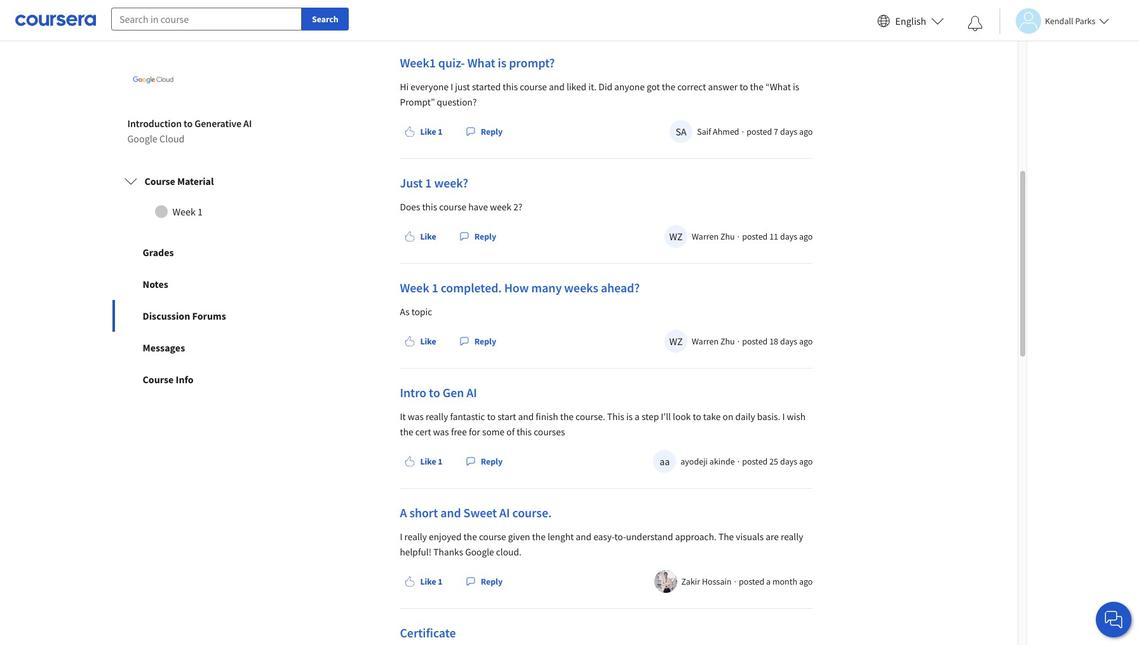 Task type: locate. For each thing, give the bounding box(es) containing it.
is right "what
[[793, 81, 800, 93]]

it
[[400, 411, 406, 423]]

thumbs up image down it on the left
[[405, 456, 415, 467]]

ai right sweet at the bottom left
[[500, 505, 510, 521]]

·
[[742, 126, 745, 137], [738, 231, 740, 242], [738, 336, 740, 347], [738, 456, 740, 467], [735, 576, 737, 587]]

really
[[426, 411, 448, 423], [405, 531, 427, 543], [781, 531, 804, 543]]

days right 18 at the bottom of the page
[[781, 336, 798, 347]]

is right "what"
[[498, 55, 507, 71]]

1 horizontal spatial ai
[[467, 385, 477, 401]]

and inside the it was really fantastic to start and finish the course.   this is a step i'll look to take on daily basis. i wish the cert was free for some of this courses
[[518, 411, 534, 423]]

course inside hi everyone i just started this course and liked it. did anyone got the correct answer to the "what is prompt" question?
[[520, 81, 547, 93]]

0 vertical spatial a
[[635, 411, 640, 423]]

ai inside introduction to generative ai google cloud
[[244, 117, 252, 130]]

0 horizontal spatial week
[[173, 205, 196, 218]]

course. left this
[[576, 411, 606, 423]]

like 1 button
[[400, 120, 448, 143], [400, 450, 448, 473], [400, 570, 448, 593]]

i up helpful!
[[400, 531, 403, 543]]

1 horizontal spatial google
[[466, 546, 494, 558]]

just 1 week?
[[400, 175, 469, 191]]

like 1 button for intro
[[400, 450, 448, 473]]

· left 11 at the right of the page
[[738, 231, 740, 242]]

like
[[421, 126, 437, 137], [421, 231, 437, 242], [421, 336, 437, 347], [421, 456, 437, 467], [421, 576, 437, 587]]

1 vertical spatial like button
[[400, 330, 442, 353]]

ai
[[244, 117, 252, 130], [467, 385, 477, 401], [500, 505, 510, 521]]

reply link down cloud.
[[461, 570, 508, 593]]

0 vertical spatial course
[[520, 81, 547, 93]]

thumbs up image
[[405, 126, 415, 137], [405, 577, 415, 587]]

2 thumbs up image from the top
[[405, 577, 415, 587]]

this
[[503, 81, 518, 93], [422, 201, 438, 213], [517, 426, 532, 438]]

course down week? on the left of page
[[440, 201, 467, 213]]

3 like 1 button from the top
[[400, 570, 448, 593]]

zhu left 11 at the right of the page
[[721, 231, 735, 242]]

1 vertical spatial wz
[[670, 335, 683, 348]]

1 horizontal spatial i
[[451, 81, 453, 93]]

1 vertical spatial course
[[143, 373, 174, 386]]

course. up given
[[513, 505, 552, 521]]

like down cert
[[421, 456, 437, 467]]

1 warren from the top
[[692, 231, 719, 242]]

like 1 button down helpful!
[[400, 570, 448, 593]]

2 horizontal spatial course
[[520, 81, 547, 93]]

2 thumbs up image from the top
[[405, 336, 415, 346]]

the right given
[[533, 531, 546, 543]]

0 vertical spatial week
[[173, 205, 196, 218]]

ago right 7 on the right top of the page
[[800, 126, 813, 137]]

1 vertical spatial warren zhu
[[692, 336, 735, 347]]

like 1 down prompt"
[[421, 126, 443, 137]]

0 vertical spatial this
[[503, 81, 518, 93]]

is inside hi everyone i just started this course and liked it. did anyone got the correct answer to the "what is prompt" question?
[[793, 81, 800, 93]]

really inside the it was really fantastic to start and finish the course.   this is a step i'll look to take on daily basis. i wish the cert was free for some of this courses
[[426, 411, 448, 423]]

2 horizontal spatial is
[[793, 81, 800, 93]]

to up cloud
[[184, 117, 193, 130]]

days right 7 on the right top of the page
[[781, 126, 798, 137]]

0 horizontal spatial was
[[408, 411, 424, 423]]

i'll
[[661, 411, 671, 423]]

1 horizontal spatial is
[[627, 411, 633, 423]]

course inside "course material" dropdown button
[[145, 175, 175, 188]]

0 vertical spatial warren
[[692, 231, 719, 242]]

course inside course info link
[[143, 373, 174, 386]]

1 horizontal spatial course
[[479, 531, 507, 543]]

0 vertical spatial course.
[[576, 411, 606, 423]]

0 vertical spatial like 1
[[421, 126, 443, 137]]

1 vertical spatial like 1 button
[[400, 450, 448, 473]]

thumbs up image down helpful!
[[405, 577, 415, 587]]

1 ago from the top
[[800, 126, 813, 137]]

like 1 down helpful!
[[421, 576, 443, 587]]

thumbs up image for just
[[405, 231, 415, 242]]

4 days from the top
[[781, 456, 798, 467]]

the down a short and sweet ai course. link
[[464, 531, 477, 543]]

some
[[483, 426, 505, 438]]

week 1 link
[[124, 199, 283, 224]]

like 1 for to
[[421, 456, 443, 467]]

2 vertical spatial course
[[479, 531, 507, 543]]

ago right 11 at the right of the page
[[800, 231, 813, 242]]

1 vertical spatial was
[[433, 426, 449, 438]]

google inside introduction to generative ai google cloud
[[127, 132, 158, 145]]

ago right 25
[[800, 456, 813, 467]]

1 vertical spatial thumbs up image
[[405, 336, 415, 346]]

like 1 button for week1
[[400, 120, 448, 143]]

cert
[[416, 426, 431, 438]]

ahmed
[[713, 126, 740, 137]]

a left month
[[767, 576, 771, 587]]

2 horizontal spatial i
[[783, 411, 785, 423]]

english
[[896, 14, 927, 27]]

2?
[[514, 201, 523, 213]]

thumbs up image down does at the top
[[405, 231, 415, 242]]

like button down "topic"
[[400, 330, 442, 353]]

2 like 1 button from the top
[[400, 450, 448, 473]]

the right finish
[[561, 411, 574, 423]]

was right cert
[[433, 426, 449, 438]]

wz
[[670, 230, 683, 243], [670, 335, 683, 348]]

like 1 down cert
[[421, 456, 443, 467]]

days right 25
[[781, 456, 798, 467]]

1 like 1 button from the top
[[400, 120, 448, 143]]

· for prompt?
[[742, 126, 745, 137]]

lenght
[[548, 531, 574, 543]]

1 vertical spatial warren
[[692, 336, 719, 347]]

3 like from the top
[[421, 336, 437, 347]]

0 horizontal spatial ai
[[244, 117, 252, 130]]

introduction to generative ai google cloud
[[127, 117, 252, 145]]

ahead?
[[601, 280, 640, 296]]

many
[[532, 280, 562, 296]]

1 vertical spatial is
[[793, 81, 800, 93]]

does this course have week 2?
[[400, 201, 523, 213]]

reply link for how
[[454, 330, 502, 353]]

thumbs up image
[[405, 231, 415, 242], [405, 336, 415, 346], [405, 456, 415, 467]]

3 ago from the top
[[800, 336, 813, 347]]

like 1 button down prompt"
[[400, 120, 448, 143]]

wz for week 1 completed. how many weeks ahead?
[[670, 335, 683, 348]]

like down does this course have week 2?
[[421, 231, 437, 242]]

understand
[[627, 531, 674, 543]]

0 vertical spatial wz
[[670, 230, 683, 243]]

1 thumbs up image from the top
[[405, 126, 415, 137]]

google down the introduction
[[127, 132, 158, 145]]

reply for ai
[[481, 456, 503, 467]]

warren zhu for week 1 completed. how many weeks ahead?
[[692, 336, 735, 347]]

week
[[490, 201, 512, 213]]

and inside hi everyone i just started this course and liked it. did anyone got the correct answer to the "what is prompt" question?
[[549, 81, 565, 93]]

0 horizontal spatial a
[[635, 411, 640, 423]]

1 vertical spatial course.
[[513, 505, 552, 521]]

1 vertical spatial zhu
[[721, 336, 735, 347]]

posted left 25
[[743, 456, 768, 467]]

really up helpful!
[[405, 531, 427, 543]]

warren
[[692, 231, 719, 242], [692, 336, 719, 347]]

week down course material
[[173, 205, 196, 218]]

· posted 25 days ago
[[738, 456, 813, 467]]

like button down does at the top
[[400, 225, 442, 248]]

0 vertical spatial like button
[[400, 225, 442, 248]]

and inside i really enjoyed the course given the lenght and easy-to-understand approach. the visuals are really helpful! thanks google cloud.
[[576, 531, 592, 543]]

1 vertical spatial a
[[767, 576, 771, 587]]

0 horizontal spatial google
[[127, 132, 158, 145]]

course
[[520, 81, 547, 93], [440, 201, 467, 213], [479, 531, 507, 543]]

2 warren zhu from the top
[[692, 336, 735, 347]]

0 vertical spatial ai
[[244, 117, 252, 130]]

zakir
[[682, 576, 701, 587]]

posted for prompt?
[[747, 126, 773, 137]]

2 vertical spatial i
[[400, 531, 403, 543]]

2 zhu from the top
[[721, 336, 735, 347]]

2 vertical spatial like 1
[[421, 576, 443, 587]]

1 horizontal spatial was
[[433, 426, 449, 438]]

0 vertical spatial i
[[451, 81, 453, 93]]

enjoyed
[[429, 531, 462, 543]]

ai right generative
[[244, 117, 252, 130]]

0 vertical spatial thumbs up image
[[405, 231, 415, 242]]

this right started
[[503, 81, 518, 93]]

and left liked
[[549, 81, 565, 93]]

everyone
[[411, 81, 449, 93]]

week 1
[[173, 205, 203, 218]]

i
[[451, 81, 453, 93], [783, 411, 785, 423], [400, 531, 403, 543]]

ago right month
[[800, 576, 813, 587]]

2 vertical spatial thumbs up image
[[405, 456, 415, 467]]

posted left 18 at the bottom of the page
[[743, 336, 768, 347]]

5 ago from the top
[[800, 576, 813, 587]]

thumbs up image for week
[[405, 336, 415, 346]]

the down it on the left
[[400, 426, 414, 438]]

saif ahmed
[[698, 126, 740, 137]]

days for is
[[781, 126, 798, 137]]

1 like button from the top
[[400, 225, 442, 248]]

show notifications image
[[968, 16, 984, 31]]

aa
[[660, 455, 670, 468]]

week
[[173, 205, 196, 218], [400, 280, 430, 296]]

thumbs up image down as
[[405, 336, 415, 346]]

ago for many
[[800, 336, 813, 347]]

thumbs up image inside like 1 button
[[405, 456, 415, 467]]

warren zhu left 18 at the bottom of the page
[[692, 336, 735, 347]]

days right 11 at the right of the page
[[781, 231, 798, 242]]

courses
[[534, 426, 565, 438]]

course left 'material' at the top left of the page
[[145, 175, 175, 188]]

the
[[719, 531, 734, 543]]

1 vertical spatial like 1
[[421, 456, 443, 467]]

reply link down some
[[461, 450, 508, 473]]

thumbs up image for a
[[405, 577, 415, 587]]

really up cert
[[426, 411, 448, 423]]

like down prompt"
[[421, 126, 437, 137]]

was right it on the left
[[408, 411, 424, 423]]

week up as topic
[[400, 280, 430, 296]]

reply down cloud.
[[481, 576, 503, 587]]

thumbs up image for week1
[[405, 126, 415, 137]]

chat with us image
[[1104, 610, 1125, 630]]

course material button
[[114, 163, 293, 199]]

1 like from the top
[[421, 126, 437, 137]]

reply link for ai
[[461, 450, 508, 473]]

like button
[[400, 225, 442, 248], [400, 330, 442, 353]]

reply for sweet
[[481, 576, 503, 587]]

how
[[505, 280, 529, 296]]

0 vertical spatial zhu
[[721, 231, 735, 242]]

5 like from the top
[[421, 576, 437, 587]]

0 vertical spatial was
[[408, 411, 424, 423]]

2 vertical spatial this
[[517, 426, 532, 438]]

1 wz from the top
[[670, 230, 683, 243]]

2 wz from the top
[[670, 335, 683, 348]]

the left "what
[[751, 81, 764, 93]]

reply link
[[461, 120, 508, 143], [454, 225, 502, 248], [454, 330, 502, 353], [461, 450, 508, 473], [461, 570, 508, 593]]

reply link for sweet
[[461, 570, 508, 593]]

1 vertical spatial i
[[783, 411, 785, 423]]

1 vertical spatial course
[[440, 201, 467, 213]]

weeks
[[565, 280, 599, 296]]

thumbs up image down prompt"
[[405, 126, 415, 137]]

1 like 1 from the top
[[421, 126, 443, 137]]

this right does at the top
[[422, 201, 438, 213]]

a left the "step" on the right of the page
[[635, 411, 640, 423]]

week 1 completed. how many weeks ahead? link
[[400, 280, 640, 296]]

is right this
[[627, 411, 633, 423]]

course for course info
[[143, 373, 174, 386]]

3 like 1 from the top
[[421, 576, 443, 587]]

reply down some
[[481, 456, 503, 467]]

prompt"
[[400, 96, 435, 108]]

· right ahmed
[[742, 126, 745, 137]]

7
[[774, 126, 779, 137]]

like 1 for short
[[421, 576, 443, 587]]

like down helpful!
[[421, 576, 437, 587]]

posted left 7 on the right top of the page
[[747, 126, 773, 137]]

daily
[[736, 411, 756, 423]]

1 warren zhu from the top
[[692, 231, 735, 242]]

search
[[312, 13, 339, 25]]

what
[[468, 55, 496, 71]]

to inside hi everyone i just started this course and liked it. did anyone got the correct answer to the "what is prompt" question?
[[740, 81, 749, 93]]

1 vertical spatial google
[[466, 546, 494, 558]]

i left wish
[[783, 411, 785, 423]]

and
[[549, 81, 565, 93], [518, 411, 534, 423], [441, 505, 461, 521], [576, 531, 592, 543]]

0 vertical spatial google
[[127, 132, 158, 145]]

· right akinde at right bottom
[[738, 456, 740, 467]]

0 horizontal spatial course.
[[513, 505, 552, 521]]

2 vertical spatial ai
[[500, 505, 510, 521]]

1 horizontal spatial a
[[767, 576, 771, 587]]

1 vertical spatial week
[[400, 280, 430, 296]]

reply link down the completed.
[[454, 330, 502, 353]]

this right 'of'
[[517, 426, 532, 438]]

i left just on the left of the page
[[451, 81, 453, 93]]

2 like button from the top
[[400, 330, 442, 353]]

intro
[[400, 385, 427, 401]]

ai right gen
[[467, 385, 477, 401]]

warren for week 1 completed. how many weeks ahead?
[[692, 336, 719, 347]]

reply down the completed.
[[475, 336, 497, 347]]

correct
[[678, 81, 707, 93]]

4 like from the top
[[421, 456, 437, 467]]

i really enjoyed the course given the lenght and easy-to-understand approach. the visuals are really helpful! thanks google cloud.
[[400, 531, 804, 558]]

3 days from the top
[[781, 336, 798, 347]]

like button for just
[[400, 225, 442, 248]]

course up cloud.
[[479, 531, 507, 543]]

answer
[[709, 81, 738, 93]]

discussion forums link
[[112, 300, 295, 332]]

liked
[[567, 81, 587, 93]]

course down prompt?
[[520, 81, 547, 93]]

and right start
[[518, 411, 534, 423]]

11
[[770, 231, 779, 242]]

warren zhu
[[692, 231, 735, 242], [692, 336, 735, 347]]

ago right 18 at the bottom of the page
[[800, 336, 813, 347]]

like down "topic"
[[421, 336, 437, 347]]

· for ai
[[735, 576, 737, 587]]

1 days from the top
[[781, 126, 798, 137]]

· left 18 at the bottom of the page
[[738, 336, 740, 347]]

hossain
[[702, 576, 732, 587]]

like 1 button down cert
[[400, 450, 448, 473]]

is inside the it was really fantastic to start and finish the course.   this is a step i'll look to take on daily basis. i wish the cert was free for some of this courses
[[627, 411, 633, 423]]

3 thumbs up image from the top
[[405, 456, 415, 467]]

material
[[177, 175, 214, 188]]

2 warren from the top
[[692, 336, 719, 347]]

0 vertical spatial warren zhu
[[692, 231, 735, 242]]

2 vertical spatial like 1 button
[[400, 570, 448, 593]]

0 vertical spatial like 1 button
[[400, 120, 448, 143]]

course left info in the left bottom of the page
[[143, 373, 174, 386]]

0 horizontal spatial course
[[440, 201, 467, 213]]

messages
[[143, 341, 185, 354]]

wish
[[787, 411, 806, 423]]

1 vertical spatial ai
[[467, 385, 477, 401]]

this
[[608, 411, 625, 423]]

the right got
[[662, 81, 676, 93]]

cloud
[[160, 132, 185, 145]]

given
[[508, 531, 531, 543]]

0 vertical spatial is
[[498, 55, 507, 71]]

posted left month
[[739, 576, 765, 587]]

reply link down question?
[[461, 120, 508, 143]]

2 like 1 from the top
[[421, 456, 443, 467]]

posted left 11 at the right of the page
[[743, 231, 768, 242]]

1 thumbs up image from the top
[[405, 231, 415, 242]]

grades
[[143, 246, 174, 259]]

0 vertical spatial course
[[145, 175, 175, 188]]

this inside the it was really fantastic to start and finish the course.   this is a step i'll look to take on daily basis. i wish the cert was free for some of this courses
[[517, 426, 532, 438]]

reply down started
[[481, 126, 503, 137]]

1 horizontal spatial course.
[[576, 411, 606, 423]]

completed.
[[441, 280, 502, 296]]

and left the easy- at right bottom
[[576, 531, 592, 543]]

google left cloud.
[[466, 546, 494, 558]]

2 vertical spatial is
[[627, 411, 633, 423]]

help center image
[[1107, 612, 1122, 628]]

warren zhu left 11 at the right of the page
[[692, 231, 735, 242]]

course
[[145, 175, 175, 188], [143, 373, 174, 386]]

2 days from the top
[[781, 231, 798, 242]]

1 zhu from the top
[[721, 231, 735, 242]]

warren zhu for just 1 week?
[[692, 231, 735, 242]]

0 horizontal spatial i
[[400, 531, 403, 543]]

1 vertical spatial thumbs up image
[[405, 577, 415, 587]]

0 vertical spatial thumbs up image
[[405, 126, 415, 137]]

zhu
[[721, 231, 735, 242], [721, 336, 735, 347]]

reply link for is
[[461, 120, 508, 143]]

· right hossain
[[735, 576, 737, 587]]

to right answer
[[740, 81, 749, 93]]

1 horizontal spatial week
[[400, 280, 430, 296]]

zhu left 18 at the bottom of the page
[[721, 336, 735, 347]]



Task type: describe. For each thing, give the bounding box(es) containing it.
kendall
[[1046, 15, 1074, 26]]

reply for is
[[481, 126, 503, 137]]

a short and sweet ai course.
[[400, 505, 552, 521]]

like 1 button for a
[[400, 570, 448, 593]]

2 horizontal spatial ai
[[500, 505, 510, 521]]

to up some
[[487, 411, 496, 423]]

course inside i really enjoyed the course given the lenght and easy-to-understand approach. the visuals are really helpful! thanks google cloud.
[[479, 531, 507, 543]]

intro to gen ai
[[400, 385, 477, 401]]

18
[[770, 336, 779, 347]]

like for to
[[421, 456, 437, 467]]

a short and sweet ai course. link
[[400, 505, 552, 521]]

quiz-
[[439, 55, 465, 71]]

posted for ai
[[739, 576, 765, 587]]

posted for many
[[743, 336, 768, 347]]

zakir hossain avatar image
[[655, 570, 677, 593]]

like for short
[[421, 576, 437, 587]]

as topic
[[400, 306, 433, 318]]

ai for introduction to generative ai google cloud
[[244, 117, 252, 130]]

have
[[469, 201, 488, 213]]

wz for just 1 week?
[[670, 230, 683, 243]]

like for quiz-
[[421, 126, 437, 137]]

course for course material
[[145, 175, 175, 188]]

Search in course text field
[[111, 8, 302, 31]]

approach.
[[676, 531, 717, 543]]

english button
[[873, 0, 950, 41]]

google cloud image
[[127, 55, 178, 106]]

sa
[[676, 125, 687, 138]]

days for how
[[781, 336, 798, 347]]

week for week 1
[[173, 205, 196, 218]]

discussion
[[143, 310, 190, 322]]

1 vertical spatial this
[[422, 201, 438, 213]]

i inside hi everyone i just started this course and liked it. did anyone got the correct answer to the "what is prompt" question?
[[451, 81, 453, 93]]

helpful!
[[400, 546, 432, 558]]

2 ago from the top
[[800, 231, 813, 242]]

really right are
[[781, 531, 804, 543]]

did
[[599, 81, 613, 93]]

to-
[[615, 531, 627, 543]]

4 ago from the top
[[800, 456, 813, 467]]

intro to gen ai link
[[400, 385, 477, 401]]

messages link
[[112, 332, 295, 364]]

cloud.
[[496, 546, 522, 558]]

notes
[[143, 278, 168, 291]]

like button for week
[[400, 330, 442, 353]]

it.
[[589, 81, 597, 93]]

free
[[451, 426, 467, 438]]

basis.
[[758, 411, 781, 423]]

to inside introduction to generative ai google cloud
[[184, 117, 193, 130]]

like 1 for quiz-
[[421, 126, 443, 137]]

gen
[[443, 385, 464, 401]]

course. inside the it was really fantastic to start and finish the course.   this is a step i'll look to take on daily basis. i wish the cert was free for some of this courses
[[576, 411, 606, 423]]

a
[[400, 505, 407, 521]]

· posted a month ago
[[735, 576, 813, 587]]

ayodeji akinde
[[681, 456, 735, 467]]

started
[[472, 81, 501, 93]]

2 like from the top
[[421, 231, 437, 242]]

of
[[507, 426, 515, 438]]

hi everyone i just started this course and liked it. did anyone got the correct answer to the "what is prompt" question?
[[400, 81, 800, 108]]

days for ai
[[781, 456, 798, 467]]

zhu for week 1 completed. how many weeks ahead?
[[721, 336, 735, 347]]

ago for ai
[[800, 576, 813, 587]]

forums
[[192, 310, 226, 322]]

easy-
[[594, 531, 615, 543]]

week1
[[400, 55, 436, 71]]

anyone
[[615, 81, 645, 93]]

take
[[704, 411, 721, 423]]

to left take
[[693, 411, 702, 423]]

· for many
[[738, 336, 740, 347]]

i inside the it was really fantastic to start and finish the course.   this is a step i'll look to take on daily basis. i wish the cert was free for some of this courses
[[783, 411, 785, 423]]

25
[[770, 456, 779, 467]]

google inside i really enjoyed the course given the lenght and easy-to-understand approach. the visuals are really helpful! thanks google cloud.
[[466, 546, 494, 558]]

week1 quiz- what is prompt?
[[400, 55, 555, 71]]

just
[[400, 175, 423, 191]]

got
[[647, 81, 660, 93]]

week 1 completed. how many weeks ahead?
[[400, 280, 640, 296]]

step
[[642, 411, 659, 423]]

this inside hi everyone i just started this course and liked it. did anyone got the correct answer to the "what is prompt" question?
[[503, 81, 518, 93]]

saif
[[698, 126, 712, 137]]

just
[[455, 81, 470, 93]]

discussion forums
[[143, 310, 226, 322]]

thanks
[[434, 546, 464, 558]]

0 horizontal spatial is
[[498, 55, 507, 71]]

a inside the it was really fantastic to start and finish the course.   this is a step i'll look to take on daily basis. i wish the cert was free for some of this courses
[[635, 411, 640, 423]]

look
[[673, 411, 691, 423]]

short
[[410, 505, 438, 521]]

zakir hossain
[[682, 576, 732, 587]]

certificate
[[400, 625, 456, 641]]

zhu for just 1 week?
[[721, 231, 735, 242]]

reply for how
[[475, 336, 497, 347]]

introduction
[[127, 117, 182, 130]]

warren for just 1 week?
[[692, 231, 719, 242]]

ago for prompt?
[[800, 126, 813, 137]]

thumbs up image for intro
[[405, 456, 415, 467]]

month
[[773, 576, 798, 587]]

· posted 11 days ago
[[738, 231, 813, 242]]

sweet
[[464, 505, 497, 521]]

hi
[[400, 81, 409, 93]]

course info link
[[112, 364, 295, 395]]

as
[[400, 306, 410, 318]]

on
[[723, 411, 734, 423]]

coursera image
[[15, 10, 96, 31]]

parks
[[1076, 15, 1096, 26]]

i inside i really enjoyed the course given the lenght and easy-to-understand approach. the visuals are really helpful! thanks google cloud.
[[400, 531, 403, 543]]

course material
[[145, 175, 214, 188]]

grades link
[[112, 236, 295, 268]]

course info
[[143, 373, 194, 386]]

kendall parks
[[1046, 15, 1096, 26]]

search button
[[302, 8, 349, 31]]

kendall parks button
[[1000, 8, 1110, 33]]

topic
[[412, 306, 433, 318]]

reply down have
[[475, 231, 497, 242]]

notes link
[[112, 268, 295, 300]]

· posted 18 days ago
[[738, 336, 813, 347]]

fantastic
[[450, 411, 486, 423]]

and up enjoyed
[[441, 505, 461, 521]]

start
[[498, 411, 517, 423]]

info
[[176, 373, 194, 386]]

prompt?
[[509, 55, 555, 71]]

to left gen
[[429, 385, 440, 401]]

reply link down have
[[454, 225, 502, 248]]

just 1 week? link
[[400, 175, 469, 191]]

ai for intro to gen ai
[[467, 385, 477, 401]]

visuals
[[736, 531, 764, 543]]

· posted 7 days ago
[[742, 126, 813, 137]]

week for week 1 completed. how many weeks ahead?
[[400, 280, 430, 296]]



Task type: vqa. For each thing, say whether or not it's contained in the screenshot.


